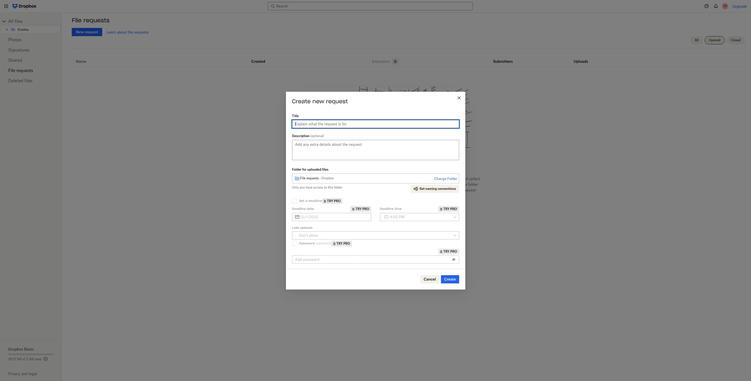 Task type: describe. For each thing, give the bounding box(es) containing it.
those
[[413, 188, 423, 192]]

deadline
[[308, 199, 322, 203]]

account.
[[427, 194, 442, 198]]

learn about file requests
[[106, 30, 149, 34]]

description
[[292, 134, 310, 138]]

Add any extra details about the request text field
[[292, 140, 459, 160]]

collect
[[469, 177, 480, 181]]

something
[[378, 164, 409, 171]]

privacy and legal link
[[8, 372, 62, 376]]

description ( optional )
[[292, 134, 324, 138]]

change folder
[[435, 177, 458, 181]]

file inside request files from anyone, whether they have a dropbox account or not, and collect them in your dropbox. files will be automatically organized into a dropbox folder you choose. your privacy is important, so those who upload to your file request cannot access your dropbox account.
[[457, 188, 463, 192]]

set naming conventions
[[420, 187, 456, 191]]

0 horizontal spatial file requests
[[8, 68, 33, 73]]

) for password ( optional )
[[330, 242, 332, 245]]

row containing name
[[72, 50, 748, 67]]

who
[[424, 188, 431, 192]]

privacy and legal
[[8, 372, 37, 376]]

photos link
[[8, 35, 53, 45]]

create new request dialog
[[286, 92, 466, 290]]

create button
[[441, 275, 459, 284]]

to inside request files from anyone, whether they have a dropbox account or not, and collect them in your dropbox. files will be automatically organized into a dropbox folder you choose. your privacy is important, so those who upload to your file request cannot access your dropbox account.
[[444, 188, 448, 192]]

uploads
[[300, 226, 313, 230]]

deadline time
[[380, 207, 402, 211]]

need
[[361, 164, 376, 171]]

file requests link
[[8, 65, 53, 76]]

name
[[76, 59, 86, 64]]

privacy
[[8, 372, 20, 376]]

not,
[[454, 177, 461, 181]]

whether
[[385, 177, 399, 181]]

request inside dialog
[[326, 98, 348, 105]]

set naming conventions button
[[411, 185, 459, 193]]

this
[[328, 186, 333, 189]]

signatures
[[8, 47, 29, 53]]

folder inside request files from anyone, whether they have a dropbox account or not, and collect them in your dropbox. files will be automatically organized into a dropbox folder you choose. your privacy is important, so those who upload to your file request cannot access your dropbox account.
[[469, 182, 478, 187]]

created
[[251, 59, 266, 64]]

dropbox basic
[[8, 347, 34, 352]]

all button
[[691, 36, 703, 44]]

kb
[[17, 358, 22, 361]]

Add password password field
[[295, 257, 450, 263]]

access inside create new request dialog
[[314, 186, 323, 189]]

shared
[[8, 58, 22, 63]]

create new request
[[292, 98, 348, 105]]

them
[[341, 182, 350, 187]]

automatically
[[401, 182, 424, 187]]

cannot
[[378, 194, 390, 198]]

all files link
[[8, 17, 62, 25]]

in
[[351, 182, 354, 187]]

•
[[320, 176, 321, 180]]

28.57
[[8, 358, 16, 361]]

account
[[436, 177, 449, 181]]

0 vertical spatial file
[[128, 30, 133, 34]]

files inside create new request dialog
[[322, 168, 329, 171]]

learn about file requests link
[[106, 30, 149, 34]]

28.57 kb of 2 gb used
[[8, 358, 41, 361]]

1 column header from the left
[[494, 52, 514, 65]]

file inside create new request dialog
[[300, 176, 306, 180]]

( for password
[[316, 242, 317, 245]]

conventions
[[438, 187, 456, 191]]

only
[[292, 186, 299, 189]]

a inside dialog
[[306, 199, 308, 203]]

files for deleted files
[[24, 78, 33, 83]]

2 column header from the left
[[574, 52, 595, 65]]

create for create
[[445, 277, 456, 281]]

0 vertical spatial your
[[355, 182, 363, 187]]

date
[[307, 207, 314, 211]]

have inside create new request dialog
[[306, 186, 313, 189]]

time
[[395, 207, 402, 211]]

to inside create new request dialog
[[324, 186, 327, 189]]

deadline for deadline date
[[292, 207, 306, 211]]

request files from anyone, whether they have a dropbox account or not, and collect them in your dropbox. files will be automatically organized into a dropbox folder you choose. your privacy is important, so those who upload to your file request cannot access your dropbox account.
[[339, 177, 480, 198]]

all files tree
[[1, 17, 62, 34]]

change folder button
[[435, 176, 458, 182]]

set for set a deadline
[[299, 199, 305, 203]]

you inside request files from anyone, whether they have a dropbox account or not, and collect them in your dropbox. files will be automatically organized into a dropbox folder you choose. your privacy is important, so those who upload to your file request cannot access your dropbox account.
[[343, 188, 349, 192]]

request inside request files from anyone, whether they have a dropbox account or not, and collect them in your dropbox. files will be automatically organized into a dropbox folder you choose. your privacy is important, so those who upload to your file request cannot access your dropbox account.
[[463, 188, 476, 192]]

1 vertical spatial file
[[8, 68, 15, 73]]

requests up learn
[[83, 17, 110, 24]]

0 horizontal spatial folder
[[292, 168, 302, 171]]

set a deadline
[[299, 199, 322, 203]]

will
[[389, 182, 395, 187]]

folder for uploaded files
[[292, 168, 329, 171]]

requests inside create new request dialog
[[307, 176, 319, 180]]

about
[[117, 30, 127, 34]]

emotes
[[18, 28, 29, 31]]

need something from someone?
[[361, 164, 458, 171]]

so
[[409, 188, 412, 192]]

into
[[443, 182, 449, 187]]

deadline date
[[292, 207, 314, 211]]

1 horizontal spatial file requests
[[72, 17, 110, 24]]

deadline for deadline time
[[380, 207, 394, 211]]

signatures link
[[8, 45, 53, 55]]

password ( optional )
[[299, 242, 332, 245]]

photos
[[8, 37, 22, 42]]

files
[[380, 182, 388, 187]]

organized
[[425, 182, 442, 187]]

upgrade link
[[733, 4, 748, 8]]

is
[[386, 188, 389, 192]]

only you have access to this folder
[[292, 186, 343, 189]]

upload
[[432, 188, 444, 192]]

they
[[400, 177, 407, 181]]

request
[[339, 177, 353, 181]]

naming
[[426, 187, 437, 191]]

access inside request files from anyone, whether they have a dropbox account or not, and collect them in your dropbox. files will be automatically organized into a dropbox folder you choose. your privacy is important, so those who upload to your file request cannot access your dropbox account.
[[391, 194, 402, 198]]

choose.
[[350, 188, 363, 192]]

dropbox down those
[[411, 194, 426, 198]]

from for anyone,
[[362, 177, 370, 181]]

privacy
[[373, 188, 385, 192]]

1 vertical spatial a
[[450, 182, 452, 187]]

( for description
[[311, 134, 312, 138]]

optional for description ( optional )
[[312, 134, 323, 138]]



Task type: vqa. For each thing, say whether or not it's contained in the screenshot.
the bottommost Set
yes



Task type: locate. For each thing, give the bounding box(es) containing it.
files up emotes
[[15, 19, 23, 24]]

create right cancel
[[445, 277, 456, 281]]

global header element
[[0, 0, 752, 13]]

optional right password
[[317, 242, 330, 245]]

0 vertical spatial create
[[292, 98, 311, 105]]

set for set naming conventions
[[420, 187, 425, 191]]

files inside request files from anyone, whether they have a dropbox account or not, and collect them in your dropbox. files will be automatically organized into a dropbox folder you choose. your privacy is important, so those who upload to your file request cannot access your dropbox account.
[[354, 177, 361, 181]]

all inside button
[[695, 38, 699, 42]]

request right new
[[326, 98, 348, 105]]

0 vertical spatial set
[[420, 187, 425, 191]]

create up title
[[292, 98, 311, 105]]

1 vertical spatial optional
[[317, 242, 330, 245]]

0 vertical spatial and
[[462, 177, 468, 181]]

1 horizontal spatial column header
[[574, 52, 595, 65]]

important,
[[390, 188, 408, 192]]

late uploads
[[292, 226, 313, 230]]

used
[[34, 358, 41, 361]]

access down file requests • dropbox
[[314, 186, 323, 189]]

dropbox up '28.57'
[[8, 347, 23, 352]]

new
[[313, 98, 325, 105]]

0 vertical spatial folder
[[292, 168, 302, 171]]

folder
[[292, 168, 302, 171], [448, 177, 458, 181]]

create for create new request
[[292, 98, 311, 105]]

folder up into
[[448, 177, 458, 181]]

files
[[15, 19, 23, 24], [24, 78, 33, 83], [322, 168, 329, 171], [354, 177, 361, 181]]

set left the naming
[[420, 187, 425, 191]]

dropbox inside create new request dialog
[[322, 176, 334, 180]]

set
[[420, 187, 425, 191], [299, 199, 305, 203]]

0 horizontal spatial file
[[128, 30, 133, 34]]

dropbox.
[[363, 182, 379, 187]]

1 vertical spatial )
[[330, 242, 332, 245]]

0 vertical spatial have
[[408, 177, 416, 181]]

from inside request files from anyone, whether they have a dropbox account or not, and collect them in your dropbox. files will be automatically organized into a dropbox folder you choose. your privacy is important, so those who upload to your file request cannot access your dropbox account.
[[362, 177, 370, 181]]

files for request files from anyone, whether they have a dropbox account or not, and collect them in your dropbox. files will be automatically organized into a dropbox folder you choose. your privacy is important, so those who upload to your file request cannot access your dropbox account.
[[354, 177, 361, 181]]

closed button
[[727, 36, 746, 44]]

1 horizontal spatial access
[[391, 194, 402, 198]]

to down into
[[444, 188, 448, 192]]

requests right about
[[134, 30, 149, 34]]

deadline left date
[[292, 207, 306, 211]]

1 vertical spatial from
[[362, 177, 370, 181]]

or
[[450, 177, 454, 181]]

(
[[311, 134, 312, 138], [316, 242, 317, 245]]

folder left for
[[292, 168, 302, 171]]

) right password
[[330, 242, 332, 245]]

files inside tree
[[15, 19, 23, 24]]

1 horizontal spatial a
[[417, 177, 419, 181]]

0 vertical spatial access
[[314, 186, 323, 189]]

None text field
[[300, 214, 368, 220]]

you inside create new request dialog
[[300, 186, 305, 189]]

1 horizontal spatial deadline
[[380, 207, 394, 211]]

opened
[[710, 38, 721, 42]]

0 horizontal spatial all
[[8, 19, 13, 24]]

late
[[292, 226, 299, 230]]

0 horizontal spatial column header
[[494, 52, 514, 65]]

0 horizontal spatial to
[[324, 186, 327, 189]]

1 vertical spatial your
[[449, 188, 456, 192]]

deleted files link
[[8, 76, 53, 86]]

from for someone?
[[411, 164, 425, 171]]

1 horizontal spatial folder
[[448, 177, 458, 181]]

1 horizontal spatial create
[[445, 277, 456, 281]]

1 horizontal spatial and
[[462, 177, 468, 181]]

shared link
[[8, 55, 53, 65]]

1 deadline from the left
[[292, 207, 306, 211]]

requests
[[83, 17, 110, 24], [134, 30, 149, 34], [16, 68, 33, 73], [307, 176, 319, 180]]

your down so
[[403, 194, 410, 198]]

a
[[417, 177, 419, 181], [450, 182, 452, 187], [306, 199, 308, 203]]

1 vertical spatial folder
[[448, 177, 458, 181]]

0 vertical spatial all
[[8, 19, 13, 24]]

to left this
[[324, 186, 327, 189]]

be
[[396, 182, 400, 187]]

anyone,
[[371, 177, 384, 181]]

file
[[72, 17, 82, 24], [8, 68, 15, 73], [300, 176, 306, 180]]

0 vertical spatial file
[[72, 17, 82, 24]]

1 horizontal spatial file
[[457, 188, 463, 192]]

and left "legal"
[[21, 372, 28, 376]]

0 vertical spatial from
[[411, 164, 425, 171]]

and right not,
[[462, 177, 468, 181]]

1 horizontal spatial file
[[72, 17, 82, 24]]

learn
[[106, 30, 116, 34]]

request down the collect
[[463, 188, 476, 192]]

from up automatically
[[411, 164, 425, 171]]

from up dropbox.
[[362, 177, 370, 181]]

have inside request files from anyone, whether they have a dropbox account or not, and collect them in your dropbox. files will be automatically organized into a dropbox folder you choose. your privacy is important, so those who upload to your file request cannot access your dropbox account.
[[408, 177, 416, 181]]

1 horizontal spatial all
[[695, 38, 699, 42]]

file down not,
[[457, 188, 463, 192]]

) right description
[[323, 134, 324, 138]]

closed
[[731, 38, 741, 42]]

0 horizontal spatial )
[[323, 134, 324, 138]]

of
[[22, 358, 25, 361]]

a up deadline date
[[306, 199, 308, 203]]

your
[[355, 182, 363, 187], [449, 188, 456, 192], [403, 194, 410, 198]]

your down into
[[449, 188, 456, 192]]

0 horizontal spatial folder
[[334, 186, 343, 189]]

upgrade
[[733, 4, 748, 8]]

someone?
[[427, 164, 458, 171]]

1 vertical spatial set
[[299, 199, 305, 203]]

( right description
[[311, 134, 312, 138]]

0 horizontal spatial a
[[306, 199, 308, 203]]

1 horizontal spatial request
[[463, 188, 476, 192]]

pro trial element
[[391, 58, 399, 65], [322, 198, 343, 204], [351, 206, 372, 212], [439, 206, 459, 212], [332, 241, 352, 247], [439, 249, 459, 255]]

0 horizontal spatial your
[[355, 182, 363, 187]]

all left opened
[[695, 38, 699, 42]]

set inside button
[[420, 187, 425, 191]]

dropbox logo - go to the homepage image
[[10, 2, 38, 10]]

2 vertical spatial your
[[403, 194, 410, 198]]

files down the "file requests" link
[[24, 78, 33, 83]]

2 horizontal spatial your
[[449, 188, 456, 192]]

( right password
[[316, 242, 317, 245]]

a up automatically
[[417, 177, 419, 181]]

folder inside create new request dialog
[[334, 186, 343, 189]]

1 vertical spatial create
[[445, 277, 456, 281]]

0 horizontal spatial set
[[299, 199, 305, 203]]

0 horizontal spatial file
[[8, 68, 15, 73]]

0 vertical spatial request
[[326, 98, 348, 105]]

)
[[323, 134, 324, 138], [330, 242, 332, 245]]

1 horizontal spatial set
[[420, 187, 425, 191]]

gb
[[29, 358, 34, 361]]

cancel button
[[421, 275, 439, 284]]

2 horizontal spatial file
[[300, 176, 306, 180]]

dropbox down not,
[[453, 182, 468, 187]]

1 vertical spatial access
[[391, 194, 402, 198]]

0 vertical spatial file requests
[[72, 17, 110, 24]]

file requests
[[72, 17, 110, 24], [8, 68, 33, 73]]

opened button
[[705, 36, 725, 44]]

folder inside button
[[448, 177, 458, 181]]

files for all files
[[15, 19, 23, 24]]

0 horizontal spatial deadline
[[292, 207, 306, 211]]

have up automatically
[[408, 177, 416, 181]]

you right only
[[300, 186, 305, 189]]

0 vertical spatial (
[[311, 134, 312, 138]]

1 vertical spatial all
[[695, 38, 699, 42]]

have down file requests • dropbox
[[306, 186, 313, 189]]

pro
[[334, 199, 341, 203], [363, 207, 369, 211], [451, 207, 457, 211], [344, 242, 350, 246], [451, 250, 457, 254]]

all for all files
[[8, 19, 13, 24]]

1 vertical spatial file
[[457, 188, 463, 192]]

1 vertical spatial file requests
[[8, 68, 33, 73]]

deadline left time
[[380, 207, 394, 211]]

set up deadline date
[[299, 199, 305, 203]]

1 horizontal spatial )
[[330, 242, 332, 245]]

file
[[128, 30, 133, 34], [457, 188, 463, 192]]

files right uploaded
[[322, 168, 329, 171]]

to
[[324, 186, 327, 189], [444, 188, 448, 192]]

your up choose.
[[355, 182, 363, 187]]

1 horizontal spatial folder
[[469, 182, 478, 187]]

change
[[435, 177, 447, 181]]

optional
[[312, 134, 323, 138], [317, 242, 330, 245]]

files up the in at the top left
[[354, 177, 361, 181]]

2 vertical spatial file
[[300, 176, 306, 180]]

optional right description
[[312, 134, 323, 138]]

2
[[26, 358, 28, 361]]

) for description ( optional )
[[323, 134, 324, 138]]

folder
[[469, 182, 478, 187], [334, 186, 343, 189]]

emotes link
[[11, 26, 57, 33]]

0 horizontal spatial have
[[306, 186, 313, 189]]

column header
[[494, 52, 514, 65], [574, 52, 595, 65]]

and inside request files from anyone, whether they have a dropbox account or not, and collect them in your dropbox. files will be automatically organized into a dropbox folder you choose. your privacy is important, so those who upload to your file request cannot access your dropbox account.
[[462, 177, 468, 181]]

1 vertical spatial request
[[463, 188, 476, 192]]

access
[[314, 186, 323, 189], [391, 194, 402, 198]]

requests left •
[[307, 176, 319, 180]]

create inside button
[[445, 277, 456, 281]]

uploaded
[[308, 168, 322, 171]]

file requests up "deleted files"
[[8, 68, 33, 73]]

Title text field
[[295, 121, 456, 127]]

1 vertical spatial and
[[21, 372, 28, 376]]

access down important,
[[391, 194, 402, 198]]

0 vertical spatial a
[[417, 177, 419, 181]]

1 vertical spatial (
[[316, 242, 317, 245]]

0 horizontal spatial create
[[292, 98, 311, 105]]

you
[[300, 186, 305, 189], [343, 188, 349, 192]]

folder down the collect
[[469, 182, 478, 187]]

from
[[411, 164, 425, 171], [362, 177, 370, 181]]

0 vertical spatial )
[[323, 134, 324, 138]]

folder right this
[[334, 186, 343, 189]]

2 deadline from the left
[[380, 207, 394, 211]]

2 vertical spatial a
[[306, 199, 308, 203]]

0 horizontal spatial (
[[311, 134, 312, 138]]

try pro
[[327, 199, 341, 203], [356, 207, 369, 211], [444, 207, 457, 211], [337, 242, 350, 246], [444, 250, 457, 254]]

created button
[[251, 58, 266, 65]]

deadline
[[292, 207, 306, 211], [380, 207, 394, 211]]

a right into
[[450, 182, 452, 187]]

0 vertical spatial optional
[[312, 134, 323, 138]]

request
[[326, 98, 348, 105], [463, 188, 476, 192]]

all for all
[[695, 38, 699, 42]]

title
[[292, 114, 299, 118]]

1 horizontal spatial your
[[403, 194, 410, 198]]

all up photos
[[8, 19, 13, 24]]

dropbox up organized
[[420, 177, 435, 181]]

optional for password ( optional )
[[317, 242, 330, 245]]

cancel
[[424, 277, 436, 281]]

all files
[[8, 19, 23, 24]]

1 horizontal spatial (
[[316, 242, 317, 245]]

0 horizontal spatial you
[[300, 186, 305, 189]]

0 horizontal spatial request
[[326, 98, 348, 105]]

all inside all files link
[[8, 19, 13, 24]]

get more space image
[[42, 356, 49, 362]]

2 horizontal spatial a
[[450, 182, 452, 187]]

requests up "deleted files"
[[16, 68, 33, 73]]

1 vertical spatial have
[[306, 186, 313, 189]]

1 horizontal spatial from
[[411, 164, 425, 171]]

0 horizontal spatial from
[[362, 177, 370, 181]]

row
[[72, 50, 748, 67]]

file requests up learn
[[72, 17, 110, 24]]

legal
[[29, 372, 37, 376]]

1 horizontal spatial to
[[444, 188, 448, 192]]

basic
[[24, 347, 34, 352]]

your
[[364, 188, 372, 192]]

0 horizontal spatial access
[[314, 186, 323, 189]]

you down them on the left
[[343, 188, 349, 192]]

password
[[299, 242, 315, 245]]

deleted
[[8, 78, 23, 83]]

1 horizontal spatial have
[[408, 177, 416, 181]]

dropbox right •
[[322, 176, 334, 180]]

file right about
[[128, 30, 133, 34]]

file requests • dropbox
[[300, 176, 334, 180]]

0 horizontal spatial and
[[21, 372, 28, 376]]

1 horizontal spatial you
[[343, 188, 349, 192]]



